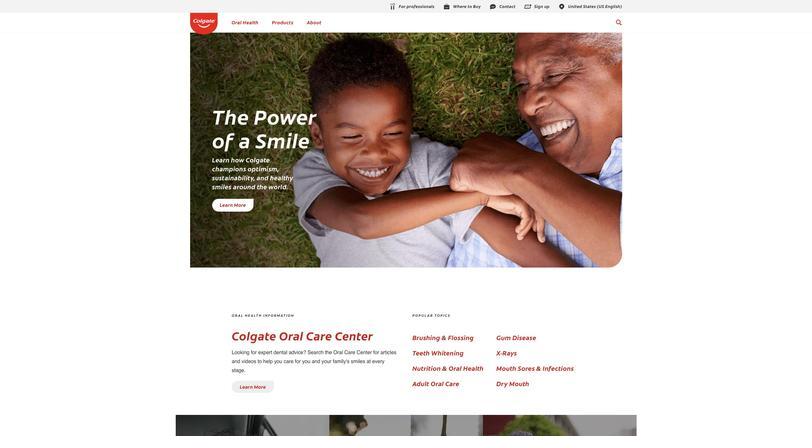 Task type: describe. For each thing, give the bounding box(es) containing it.
brushing & flossing
[[412, 334, 474, 342]]

learn inside the power of a smile learn how colgate champions optimism, sustainability, and healthy smiles around the world.
[[212, 156, 230, 164]]

for professionals icon image
[[389, 3, 396, 11]]

oral health information
[[232, 313, 294, 318]]

care inside looking for expert dental advice? search the oral care center for articles and videos to help you care for you and your family's smiles at every stage.
[[344, 350, 355, 356]]

2 you from the left
[[302, 359, 310, 365]]

the inside looking for expert dental advice? search the oral care center for articles and videos to help you care for you and your family's smiles at every stage.
[[325, 350, 332, 356]]

learn for top learn more link
[[220, 202, 233, 208]]

help
[[263, 359, 273, 365]]

every
[[372, 359, 385, 365]]

smiles inside the power of a smile learn how colgate champions optimism, sustainability, and healthy smiles around the world.
[[212, 182, 232, 191]]

0 vertical spatial learn more link
[[212, 199, 254, 212]]

center inside looking for expert dental advice? search the oral care center for articles and videos to help you care for you and your family's smiles at every stage.
[[357, 350, 372, 356]]

1 horizontal spatial for
[[295, 359, 301, 365]]

products
[[272, 19, 293, 26]]

family's
[[333, 359, 350, 365]]

x-rays link
[[496, 349, 580, 358]]

1 vertical spatial mouth
[[509, 380, 529, 388]]

adult
[[412, 380, 429, 388]]

disease
[[512, 334, 536, 342]]

learn more button
[[232, 381, 274, 393]]

1 vertical spatial colgate
[[232, 328, 276, 344]]

looking
[[232, 350, 249, 356]]

oral inside looking for expert dental advice? search the oral care center for articles and videos to help you care for you and your family's smiles at every stage.
[[333, 350, 343, 356]]

smile
[[256, 125, 310, 154]]

health
[[245, 313, 262, 318]]

flossing
[[448, 334, 474, 342]]

teeth
[[412, 349, 430, 358]]

nutrition & oral health
[[412, 364, 484, 373]]

0 vertical spatial mouth
[[496, 364, 516, 373]]

0 vertical spatial center
[[335, 328, 373, 344]]

advice?
[[289, 350, 306, 356]]

expert
[[258, 350, 272, 356]]

the power of a smile learn how colgate champions optimism, sustainability, and healthy smiles around the world.
[[212, 102, 317, 191]]

products button
[[272, 19, 293, 26]]

1 horizontal spatial health
[[463, 364, 484, 373]]

2 horizontal spatial and
[[312, 359, 320, 365]]

teeth whitening link
[[412, 349, 496, 358]]

of
[[212, 125, 234, 154]]

champions
[[212, 165, 246, 173]]

care
[[284, 359, 294, 365]]

& right sores
[[536, 364, 541, 373]]

about
[[307, 19, 322, 26]]

at
[[367, 359, 371, 365]]

whitening
[[431, 349, 464, 358]]

dry mouth link
[[496, 380, 580, 389]]

the inside the power of a smile learn how colgate champions optimism, sustainability, and healthy smiles around the world.
[[257, 182, 267, 191]]

nutrition & oral health link
[[412, 364, 496, 373]]

optimism,
[[248, 165, 279, 173]]

topics
[[435, 313, 451, 318]]

brushing
[[412, 334, 440, 342]]

mouth sores & infections
[[496, 364, 574, 373]]

oral health
[[232, 19, 259, 26]]

to
[[258, 359, 262, 365]]

and inside the power of a smile learn how colgate champions optimism, sustainability, and healthy smiles around the world.
[[257, 174, 269, 182]]

articles
[[381, 350, 397, 356]]

teeth whitening
[[412, 349, 464, 358]]

the
[[212, 102, 249, 130]]

sores
[[518, 364, 535, 373]]

looking for expert dental advice? search the oral care center for articles and videos to help you care for you and your family's smiles at every stage.
[[232, 350, 397, 374]]

around
[[233, 182, 255, 191]]

a
[[239, 125, 251, 154]]

videos
[[242, 359, 256, 365]]

location icon image
[[558, 3, 566, 10]]

colgate® logo image
[[190, 13, 218, 34]]



Task type: locate. For each thing, give the bounding box(es) containing it.
0 vertical spatial the
[[257, 182, 267, 191]]

1 vertical spatial more
[[254, 384, 266, 391]]

oral health button
[[232, 19, 259, 26]]

mouth sores & infections link
[[496, 364, 580, 373]]

learn down the sustainability,
[[220, 202, 233, 208]]

1 horizontal spatial smiles
[[351, 359, 365, 365]]

more inside button
[[254, 384, 266, 391]]

0 horizontal spatial care
[[306, 328, 332, 344]]

smiles down the sustainability,
[[212, 182, 232, 191]]

1 you from the left
[[274, 359, 282, 365]]

1 vertical spatial center
[[357, 350, 372, 356]]

colgate oral care center
[[232, 328, 373, 344]]

1 vertical spatial learn more
[[240, 384, 266, 391]]

care
[[306, 328, 332, 344], [344, 350, 355, 356], [445, 380, 459, 388]]

0 vertical spatial care
[[306, 328, 332, 344]]

for
[[251, 350, 257, 356], [373, 350, 379, 356], [295, 359, 301, 365]]

colgate down health
[[232, 328, 276, 344]]

brushing & flossing link
[[412, 334, 496, 343]]

learn down stage.
[[240, 384, 253, 391]]

0 horizontal spatial more
[[234, 202, 246, 208]]

None search field
[[615, 16, 622, 29]]

2 horizontal spatial care
[[445, 380, 459, 388]]

sign up icon image
[[524, 3, 532, 10]]

learn more inside button
[[240, 384, 266, 391]]

how
[[231, 156, 244, 164]]

& down whitening at bottom right
[[442, 364, 447, 373]]

smiles left at
[[351, 359, 365, 365]]

x-rays
[[496, 349, 517, 358]]

smiles
[[212, 182, 232, 191], [351, 359, 365, 365]]

you down dental
[[274, 359, 282, 365]]

care for adult
[[445, 380, 459, 388]]

center
[[335, 328, 373, 344], [357, 350, 372, 356]]

0 horizontal spatial for
[[251, 350, 257, 356]]

care down nutrition & oral health link at the right bottom of page
[[445, 380, 459, 388]]

dry mouth
[[496, 380, 529, 388]]

dry
[[496, 380, 508, 388]]

search
[[308, 350, 324, 356]]

power
[[254, 102, 317, 130]]

learn more link down around
[[212, 199, 254, 212]]

dental
[[274, 350, 287, 356]]

more down around
[[234, 202, 246, 208]]

0 horizontal spatial and
[[232, 359, 240, 365]]

for up videos on the left of the page
[[251, 350, 257, 356]]

nutrition
[[412, 364, 441, 373]]

1 vertical spatial smiles
[[351, 359, 365, 365]]

mouth
[[496, 364, 516, 373], [509, 380, 529, 388]]

popular topics
[[412, 313, 451, 318]]

popular
[[412, 313, 433, 318]]

healthy
[[270, 174, 293, 182]]

information
[[263, 313, 294, 318]]

2 vertical spatial care
[[445, 380, 459, 388]]

learn more link inside button
[[240, 384, 266, 391]]

colgate inside the power of a smile learn how colgate champions optimism, sustainability, and healthy smiles around the world.
[[246, 156, 270, 164]]

more down "to"
[[254, 384, 266, 391]]

& for nutrition
[[442, 364, 447, 373]]

learn more link
[[212, 199, 254, 212], [240, 384, 266, 391]]

0 horizontal spatial the
[[257, 182, 267, 191]]

2 vertical spatial learn
[[240, 384, 253, 391]]

colgate up "optimism,"
[[246, 156, 270, 164]]

learn for learn more link inside the button
[[240, 384, 253, 391]]

0 horizontal spatial you
[[274, 359, 282, 365]]

0 vertical spatial colgate
[[246, 156, 270, 164]]

& for brushing
[[442, 334, 447, 342]]

0 vertical spatial learn
[[212, 156, 230, 164]]

adult oral care
[[412, 380, 459, 388]]

learn inside button
[[240, 384, 253, 391]]

colgate
[[246, 156, 270, 164], [232, 328, 276, 344]]

contact icon image
[[489, 3, 497, 10]]

where to buy icon image
[[443, 3, 451, 10]]

health
[[243, 19, 259, 26], [463, 364, 484, 373]]

and down "optimism,"
[[257, 174, 269, 182]]

about button
[[307, 19, 322, 26]]

oral
[[232, 313, 244, 318]]

0 vertical spatial smiles
[[212, 182, 232, 191]]

oral
[[232, 19, 242, 26], [279, 328, 303, 344], [333, 350, 343, 356], [449, 364, 462, 373], [431, 380, 444, 388]]

0 vertical spatial health
[[243, 19, 259, 26]]

learn more
[[220, 202, 246, 208], [240, 384, 266, 391]]

center up at
[[357, 350, 372, 356]]

mouth down sores
[[509, 380, 529, 388]]

the left "world."
[[257, 182, 267, 191]]

mouth down "x-rays"
[[496, 364, 516, 373]]

1 horizontal spatial care
[[344, 350, 355, 356]]

and down search
[[312, 359, 320, 365]]

sustainability,
[[212, 174, 255, 182]]

learn up champions
[[212, 156, 230, 164]]

the power of a smile image
[[190, 33, 622, 268]]

adult oral care link
[[412, 380, 496, 389]]

rays
[[503, 349, 517, 358]]

gum disease
[[496, 334, 536, 342]]

more
[[234, 202, 246, 208], [254, 384, 266, 391]]

the up your
[[325, 350, 332, 356]]

& up whitening at bottom right
[[442, 334, 447, 342]]

0 vertical spatial learn more
[[220, 202, 246, 208]]

stage.
[[232, 368, 246, 374]]

1 horizontal spatial and
[[257, 174, 269, 182]]

you
[[274, 359, 282, 365], [302, 359, 310, 365]]

1 horizontal spatial you
[[302, 359, 310, 365]]

x-
[[496, 349, 503, 358]]

and up stage.
[[232, 359, 240, 365]]

&
[[442, 334, 447, 342], [442, 364, 447, 373], [536, 364, 541, 373]]

center up family's
[[335, 328, 373, 344]]

learn more down around
[[220, 202, 246, 208]]

0 horizontal spatial smiles
[[212, 182, 232, 191]]

0 horizontal spatial health
[[243, 19, 259, 26]]

1 vertical spatial the
[[325, 350, 332, 356]]

and
[[257, 174, 269, 182], [232, 359, 240, 365], [312, 359, 320, 365]]

1 horizontal spatial more
[[254, 384, 266, 391]]

gum
[[496, 334, 511, 342]]

learn more down stage.
[[240, 384, 266, 391]]

1 vertical spatial health
[[463, 364, 484, 373]]

the
[[257, 182, 267, 191], [325, 350, 332, 356]]

you down advice?
[[302, 359, 310, 365]]

learn more link down stage.
[[240, 384, 266, 391]]

gum disease link
[[496, 334, 580, 343]]

smiles inside looking for expert dental advice? search the oral care center for articles and videos to help you care for you and your family's smiles at every stage.
[[351, 359, 365, 365]]

care for colgate
[[306, 328, 332, 344]]

for down advice?
[[295, 359, 301, 365]]

1 vertical spatial learn
[[220, 202, 233, 208]]

1 horizontal spatial the
[[325, 350, 332, 356]]

1 vertical spatial care
[[344, 350, 355, 356]]

0 vertical spatial more
[[234, 202, 246, 208]]

care up search
[[306, 328, 332, 344]]

learn
[[212, 156, 230, 164], [220, 202, 233, 208], [240, 384, 253, 391]]

2 horizontal spatial for
[[373, 350, 379, 356]]

infections
[[543, 364, 574, 373]]

1 vertical spatial learn more link
[[240, 384, 266, 391]]

care up family's
[[344, 350, 355, 356]]

your
[[322, 359, 331, 365]]

world.
[[269, 182, 288, 191]]

for up every
[[373, 350, 379, 356]]



Task type: vqa. For each thing, say whether or not it's contained in the screenshot.
Mutans: in the top of the page
no



